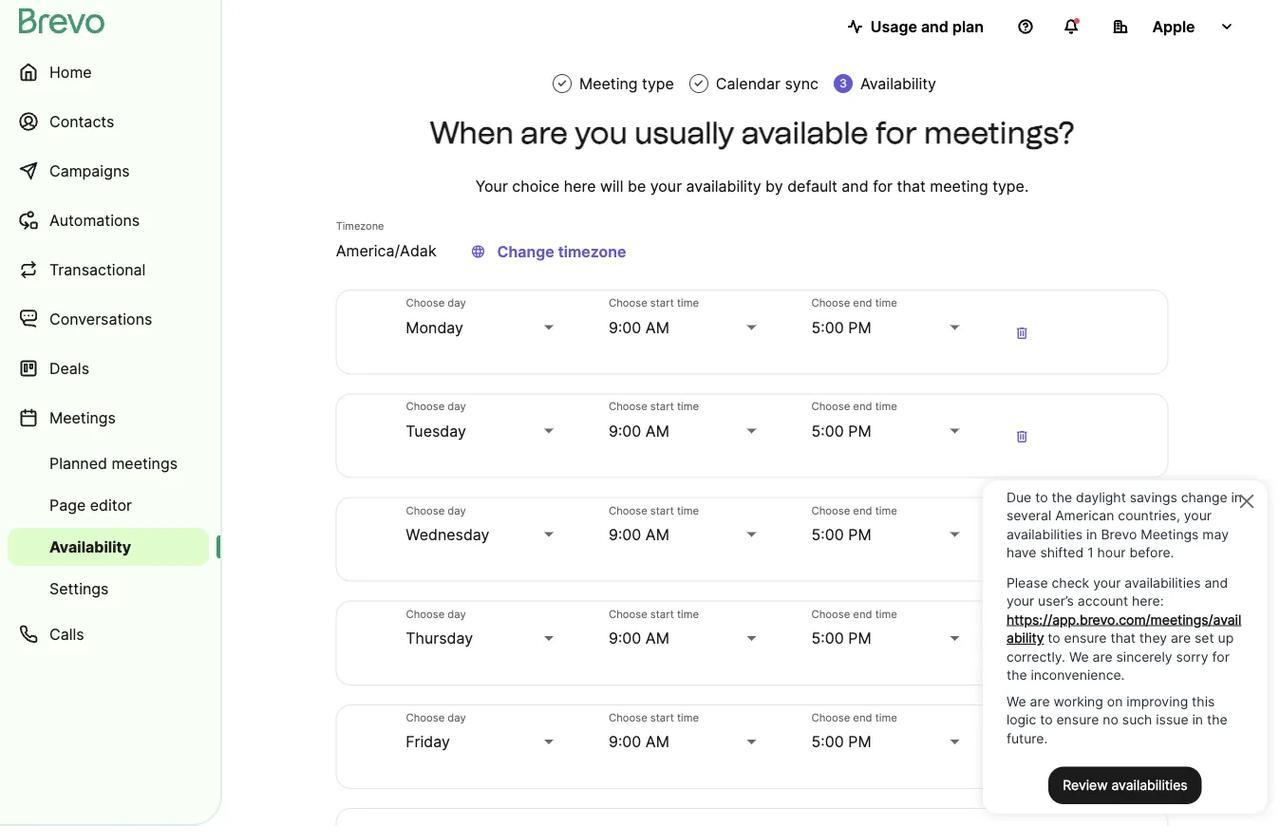 Task type: vqa. For each thing, say whether or not it's contained in the screenshot.
navigation.
no



Task type: locate. For each thing, give the bounding box(es) containing it.
change
[[497, 242, 555, 261]]

1 check from the left
[[557, 77, 568, 90]]

2 9:00 am from the top
[[609, 422, 670, 440]]

5:00
[[812, 318, 844, 337], [812, 422, 844, 440], [812, 526, 844, 544], [812, 629, 844, 648], [812, 733, 844, 752]]

pm for monday
[[849, 318, 872, 337]]

1 5:00 from the top
[[812, 318, 844, 337]]

1 9:00 am field from the top
[[609, 316, 761, 339]]

for
[[876, 114, 918, 151], [873, 177, 893, 195]]

meetings
[[112, 454, 178, 473]]

wednesday
[[406, 526, 490, 544]]

am for wednesday
[[646, 526, 670, 544]]

change timezone
[[497, 242, 627, 261]]

am for friday
[[646, 733, 670, 752]]

0 horizontal spatial availability
[[49, 538, 131, 556]]

1 5:00 pm field from the top
[[812, 316, 964, 339]]

5:00 for wednesday
[[812, 526, 844, 544]]

9:00 am for monday
[[609, 318, 670, 337]]

page
[[49, 496, 86, 514]]

remove range image
[[1011, 322, 1034, 345], [1011, 529, 1034, 552], [1011, 633, 1034, 656]]

1 remove range image from the top
[[1011, 426, 1034, 449]]

5:00 pm
[[812, 318, 872, 337], [812, 422, 872, 440], [812, 526, 872, 544], [812, 629, 872, 648], [812, 733, 872, 752]]

and inside button
[[922, 17, 949, 36]]

1 vertical spatial remove range image
[[1011, 529, 1034, 552]]

remove range image for friday
[[1011, 737, 1034, 760]]

2 remove range image from the top
[[1011, 737, 1034, 760]]

3 9:00 am field from the top
[[609, 524, 761, 547]]

3 pm from the top
[[849, 526, 872, 544]]

3 5:00 from the top
[[812, 526, 844, 544]]

conversations link
[[8, 296, 209, 342]]

left image
[[467, 241, 490, 263]]

and
[[922, 17, 949, 36], [842, 177, 869, 195]]

2 am from the top
[[646, 422, 670, 440]]

4 9:00 am field from the top
[[609, 627, 761, 650]]

meeting
[[931, 177, 989, 195]]

remove range image
[[1011, 426, 1034, 449], [1011, 737, 1034, 760]]

by
[[766, 177, 784, 195]]

2 vertical spatial remove range image
[[1011, 633, 1034, 656]]

3 9:00 from the top
[[609, 526, 642, 544]]

2 delete button from the top
[[1004, 417, 1042, 455]]

timezone
[[558, 242, 627, 261]]

for left that
[[873, 177, 893, 195]]

1 9:00 from the top
[[609, 318, 642, 337]]

Monday field
[[406, 316, 558, 339]]

4 9:00 am from the top
[[609, 629, 670, 648]]

9:00 for wednesday
[[609, 526, 642, 544]]

planned
[[49, 454, 107, 473]]

delete button
[[1004, 313, 1042, 351], [1004, 417, 1042, 455], [1004, 521, 1042, 559], [1004, 625, 1042, 663], [1004, 728, 1042, 766]]

contacts
[[49, 112, 114, 131]]

3 remove range image from the top
[[1011, 633, 1034, 656]]

4 am from the top
[[646, 629, 670, 648]]

check for meeting
[[557, 77, 568, 90]]

1 5:00 pm from the top
[[812, 318, 872, 337]]

2 remove range image from the top
[[1011, 529, 1034, 552]]

planned meetings link
[[8, 445, 209, 483]]

0 vertical spatial availability
[[861, 74, 937, 93]]

check
[[557, 77, 568, 90], [693, 77, 705, 90]]

automations link
[[8, 198, 209, 243]]

3 delete button from the top
[[1004, 521, 1042, 559]]

1 pm from the top
[[849, 318, 872, 337]]

4 pm from the top
[[849, 629, 872, 648]]

2 pm from the top
[[849, 422, 872, 440]]

availability down page editor
[[49, 538, 131, 556]]

tuesday
[[406, 422, 466, 440]]

5:00 PM field
[[812, 316, 964, 339], [812, 420, 964, 443], [812, 524, 964, 547], [812, 627, 964, 650], [812, 731, 964, 754]]

no color image
[[557, 77, 568, 90]]

settings
[[49, 580, 109, 598]]

1 horizontal spatial check
[[693, 77, 705, 90]]

check right the type
[[693, 77, 705, 90]]

availability right 3
[[861, 74, 937, 93]]

1 9:00 am from the top
[[609, 318, 670, 337]]

9:00 am for wednesday
[[609, 526, 670, 544]]

remove range image for tuesday
[[1011, 426, 1034, 449]]

and right default
[[842, 177, 869, 195]]

when are you usually available for meetings?
[[430, 114, 1075, 151]]

pm for friday
[[849, 733, 872, 752]]

0 vertical spatial remove range image
[[1011, 426, 1034, 449]]

choice
[[512, 177, 560, 195]]

2 delete from the top
[[1015, 428, 1030, 446]]

4 5:00 pm from the top
[[812, 629, 872, 648]]

usually
[[635, 114, 735, 151]]

usage and plan
[[871, 17, 984, 36]]

5 5:00 pm from the top
[[812, 733, 872, 752]]

2 5:00 from the top
[[812, 422, 844, 440]]

1 vertical spatial remove range image
[[1011, 737, 1034, 760]]

2 9:00 from the top
[[609, 422, 642, 440]]

1 horizontal spatial and
[[922, 17, 949, 36]]

5 9:00 am from the top
[[609, 733, 670, 752]]

3 5:00 pm field from the top
[[812, 524, 964, 547]]

usage
[[871, 17, 918, 36]]

you
[[575, 114, 628, 151]]

1 remove range image from the top
[[1011, 322, 1034, 345]]

am for monday
[[646, 318, 670, 337]]

delete for wednesday
[[1015, 532, 1030, 550]]

4 5:00 from the top
[[812, 629, 844, 648]]

5 9:00 from the top
[[609, 733, 642, 752]]

3 am from the top
[[646, 526, 670, 544]]

5 am from the top
[[646, 733, 670, 752]]

pm
[[849, 318, 872, 337], [849, 422, 872, 440], [849, 526, 872, 544], [849, 629, 872, 648], [849, 733, 872, 752]]

Tuesday field
[[406, 420, 558, 443]]

1 delete from the top
[[1015, 324, 1030, 342]]

timezone
[[336, 220, 384, 232]]

remove range image for monday
[[1011, 322, 1034, 345]]

4 5:00 pm field from the top
[[812, 627, 964, 650]]

0 horizontal spatial check
[[557, 77, 568, 90]]

1 am from the top
[[646, 318, 670, 337]]

5 5:00 pm field from the top
[[812, 731, 964, 754]]

automations
[[49, 211, 140, 229]]

0 vertical spatial remove range image
[[1011, 322, 1034, 345]]

conversations
[[49, 310, 152, 328]]

2 5:00 pm field from the top
[[812, 420, 964, 443]]

2 5:00 pm from the top
[[812, 422, 872, 440]]

4 delete button from the top
[[1004, 625, 1042, 663]]

5 5:00 from the top
[[812, 733, 844, 752]]

5:00 pm for tuesday
[[812, 422, 872, 440]]

check for calendar
[[693, 77, 705, 90]]

delete button for monday
[[1004, 313, 1042, 351]]

your choice here will be your availability by default and for that meeting type.
[[476, 177, 1029, 195]]

america/adak
[[336, 242, 437, 260]]

meeting type
[[580, 74, 674, 93]]

9:00
[[609, 318, 642, 337], [609, 422, 642, 440], [609, 526, 642, 544], [609, 629, 642, 648], [609, 733, 642, 752]]

5:00 pm for monday
[[812, 318, 872, 337]]

and left plan on the top of the page
[[922, 17, 949, 36]]

3 delete from the top
[[1015, 532, 1030, 550]]

2 9:00 am field from the top
[[609, 420, 761, 443]]

3 5:00 pm from the top
[[812, 526, 872, 544]]

4 9:00 from the top
[[609, 629, 642, 648]]

9:00 am field for monday
[[609, 316, 761, 339]]

1 horizontal spatial availability
[[861, 74, 937, 93]]

4 delete from the top
[[1015, 636, 1030, 654]]

no color image
[[693, 77, 705, 90]]

5 delete button from the top
[[1004, 728, 1042, 766]]

transactional
[[49, 260, 146, 279]]

9:00 AM field
[[609, 316, 761, 339], [609, 420, 761, 443], [609, 524, 761, 547], [609, 627, 761, 650], [609, 731, 761, 754]]

am
[[646, 318, 670, 337], [646, 422, 670, 440], [646, 526, 670, 544], [646, 629, 670, 648], [646, 733, 670, 752]]

default
[[788, 177, 838, 195]]

5 pm from the top
[[849, 733, 872, 752]]

Friday field
[[406, 731, 558, 754]]

remove range image for wednesday
[[1011, 529, 1034, 552]]

for up that
[[876, 114, 918, 151]]

1 delete button from the top
[[1004, 313, 1042, 351]]

0 vertical spatial and
[[922, 17, 949, 36]]

delete
[[1015, 324, 1030, 342], [1015, 428, 1030, 446], [1015, 532, 1030, 550], [1015, 636, 1030, 654], [1015, 739, 1030, 757]]

editor
[[90, 496, 132, 514]]

5 9:00 am field from the top
[[609, 731, 761, 754]]

9:00 am for friday
[[609, 733, 670, 752]]

type.
[[993, 177, 1029, 195]]

usage and plan button
[[833, 8, 1000, 46]]

availability
[[861, 74, 937, 93], [49, 538, 131, 556]]

9:00 am
[[609, 318, 670, 337], [609, 422, 670, 440], [609, 526, 670, 544], [609, 629, 670, 648], [609, 733, 670, 752]]

delete for tuesday
[[1015, 428, 1030, 446]]

5 delete from the top
[[1015, 739, 1030, 757]]

9:00 for monday
[[609, 318, 642, 337]]

0 horizontal spatial and
[[842, 177, 869, 195]]

3 9:00 am from the top
[[609, 526, 670, 544]]

meetings
[[49, 409, 116, 427]]

1 vertical spatial and
[[842, 177, 869, 195]]

9:00 am for thursday
[[609, 629, 670, 648]]

check left meeting
[[557, 77, 568, 90]]

2 check from the left
[[693, 77, 705, 90]]



Task type: describe. For each thing, give the bounding box(es) containing it.
9:00 am field for wednesday
[[609, 524, 761, 547]]

will
[[601, 177, 624, 195]]

am for tuesday
[[646, 422, 670, 440]]

5:00 pm for thursday
[[812, 629, 872, 648]]

thursday
[[406, 629, 473, 648]]

deals link
[[8, 346, 209, 391]]

plan
[[953, 17, 984, 36]]

campaigns link
[[8, 148, 209, 194]]

9:00 am for tuesday
[[609, 422, 670, 440]]

delete for friday
[[1015, 739, 1030, 757]]

am for thursday
[[646, 629, 670, 648]]

5:00 pm field for monday
[[812, 316, 964, 339]]

type
[[642, 74, 674, 93]]

settings link
[[8, 570, 209, 608]]

when
[[430, 114, 514, 151]]

meetings?
[[925, 114, 1075, 151]]

5:00 pm for wednesday
[[812, 526, 872, 544]]

meetings link
[[8, 395, 209, 441]]

available
[[742, 114, 869, 151]]

5:00 for monday
[[812, 318, 844, 337]]

calendar
[[716, 74, 781, 93]]

page editor link
[[8, 486, 209, 524]]

delete for thursday
[[1015, 636, 1030, 654]]

5:00 pm field for tuesday
[[812, 420, 964, 443]]

3
[[840, 76, 847, 90]]

9:00 for friday
[[609, 733, 642, 752]]

9:00 for thursday
[[609, 629, 642, 648]]

Thursday field
[[406, 627, 558, 650]]

9:00 am field for thursday
[[609, 627, 761, 650]]

delete button for wednesday
[[1004, 521, 1042, 559]]

deals
[[49, 359, 89, 378]]

be
[[628, 177, 646, 195]]

that
[[897, 177, 926, 195]]

calls
[[49, 625, 84, 644]]

page editor
[[49, 496, 132, 514]]

pm for thursday
[[849, 629, 872, 648]]

5:00 pm field for thursday
[[812, 627, 964, 650]]

meeting
[[580, 74, 638, 93]]

are
[[521, 114, 568, 151]]

delete button for friday
[[1004, 728, 1042, 766]]

calendar sync
[[716, 74, 819, 93]]

remove range image for thursday
[[1011, 633, 1034, 656]]

calls link
[[8, 612, 209, 657]]

planned meetings
[[49, 454, 178, 473]]

9:00 am field for tuesday
[[609, 420, 761, 443]]

1 vertical spatial for
[[873, 177, 893, 195]]

9:00 am field for friday
[[609, 731, 761, 754]]

pm for wednesday
[[849, 526, 872, 544]]

monday
[[406, 318, 464, 337]]

availability link
[[8, 528, 209, 566]]

pm for tuesday
[[849, 422, 872, 440]]

5:00 for thursday
[[812, 629, 844, 648]]

language
[[471, 243, 486, 261]]

5:00 pm field for friday
[[812, 731, 964, 754]]

availability
[[687, 177, 762, 195]]

delete button for tuesday
[[1004, 417, 1042, 455]]

your
[[476, 177, 508, 195]]

home link
[[8, 49, 209, 95]]

apple button
[[1098, 8, 1250, 46]]

delete for monday
[[1015, 324, 1030, 342]]

transactional link
[[8, 247, 209, 293]]

your
[[651, 177, 682, 195]]

5:00 for friday
[[812, 733, 844, 752]]

0 vertical spatial for
[[876, 114, 918, 151]]

Wednesday field
[[406, 524, 558, 547]]

apple
[[1153, 17, 1196, 36]]

friday
[[406, 733, 450, 752]]

9:00 for tuesday
[[609, 422, 642, 440]]

1 vertical spatial availability
[[49, 538, 131, 556]]

delete button for thursday
[[1004, 625, 1042, 663]]

5:00 for tuesday
[[812, 422, 844, 440]]

home
[[49, 63, 92, 81]]

contacts link
[[8, 99, 209, 144]]

5:00 pm field for wednesday
[[812, 524, 964, 547]]

here
[[564, 177, 596, 195]]

campaigns
[[49, 162, 130, 180]]

sync
[[785, 74, 819, 93]]

5:00 pm for friday
[[812, 733, 872, 752]]



